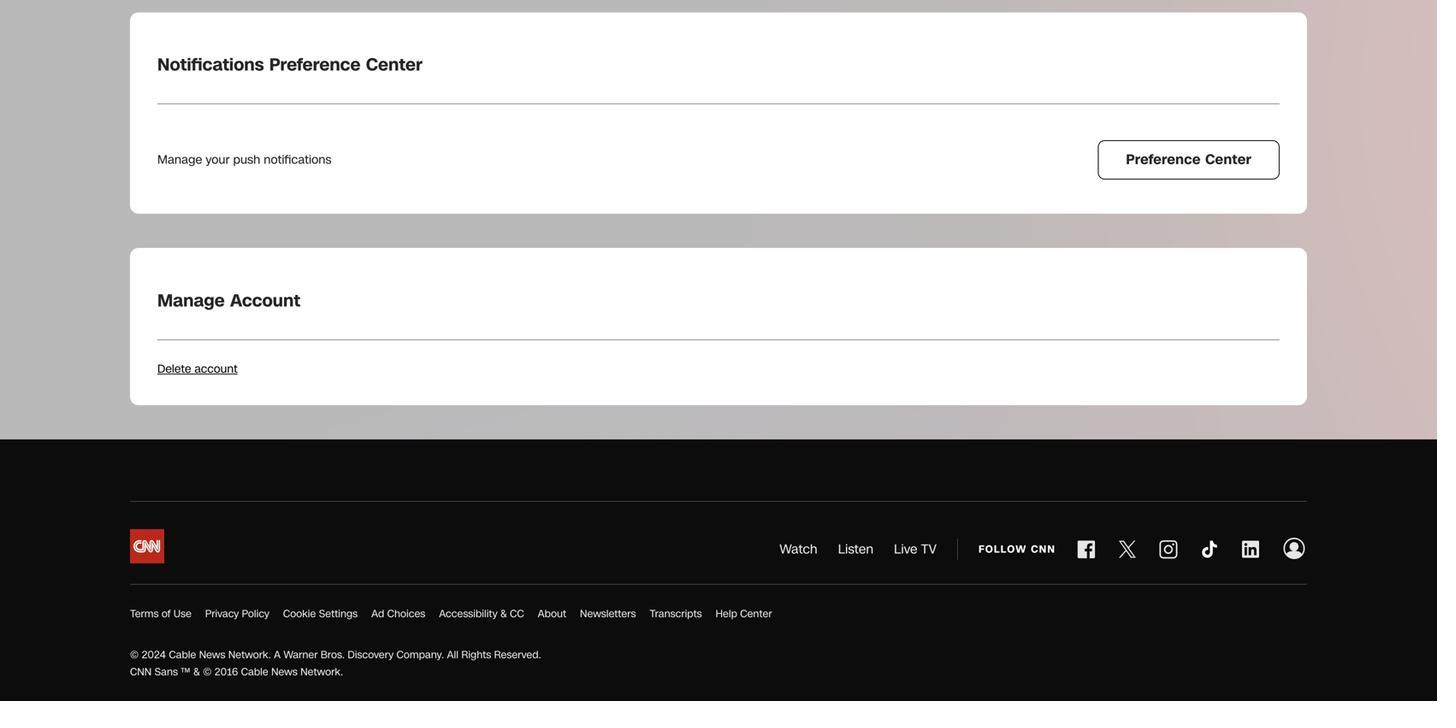 Task type: vqa. For each thing, say whether or not it's contained in the screenshot.
'Hans Henrik Tholstrup/University of Copenhagen' link at the top of page
no



Task type: locate. For each thing, give the bounding box(es) containing it.
cable
[[169, 648, 196, 662], [241, 665, 268, 679]]

company.
[[397, 648, 444, 662]]

1 horizontal spatial cable
[[241, 665, 268, 679]]

0 horizontal spatial &
[[194, 665, 200, 679]]

tiktok image
[[1199, 539, 1220, 560]]

news down a
[[271, 665, 298, 679]]

1 manage from the top
[[157, 152, 202, 168]]

& right ™
[[194, 665, 200, 679]]

1 vertical spatial &
[[194, 665, 200, 679]]

0 horizontal spatial news
[[199, 648, 225, 662]]

center
[[366, 53, 423, 77], [1205, 150, 1252, 170], [740, 607, 772, 621]]

network.
[[228, 648, 271, 662], [300, 665, 343, 679]]

instagram image
[[1158, 539, 1179, 560]]

follow cnn
[[979, 542, 1056, 557]]

2 horizontal spatial center
[[1205, 150, 1252, 170]]

live tv link
[[894, 541, 937, 559]]

cnn
[[1031, 542, 1056, 557], [130, 665, 152, 679]]

help
[[716, 607, 737, 621]]

1 vertical spatial network.
[[300, 665, 343, 679]]

1 horizontal spatial news
[[271, 665, 298, 679]]

news up 2016
[[199, 648, 225, 662]]

cable up ™
[[169, 648, 196, 662]]

0 horizontal spatial cnn
[[130, 665, 152, 679]]

0 vertical spatial ©
[[130, 648, 139, 662]]

all
[[447, 648, 459, 662]]

watch
[[780, 541, 818, 559]]

newsletters link
[[580, 605, 636, 623]]

ad choices
[[371, 607, 425, 621]]

cookie settings link
[[283, 605, 358, 623]]

watch link
[[780, 541, 818, 559]]

transcripts
[[650, 607, 702, 621]]

1 horizontal spatial preference
[[1126, 150, 1201, 170]]

©
[[130, 648, 139, 662], [203, 665, 212, 679]]

network. down bros.
[[300, 665, 343, 679]]

manage for manage your push notifications
[[157, 152, 202, 168]]

0 vertical spatial &
[[501, 607, 507, 621]]

privacy policy link
[[205, 605, 269, 623]]

twitter image
[[1117, 539, 1138, 560]]

&
[[501, 607, 507, 621], [194, 665, 200, 679]]

preference center link
[[1098, 140, 1280, 180]]

2 vertical spatial center
[[740, 607, 772, 621]]

cnn right follow
[[1031, 542, 1056, 557]]

center for help center
[[740, 607, 772, 621]]

cnn down 2024
[[130, 665, 152, 679]]

manage
[[157, 152, 202, 168], [157, 289, 225, 313]]

manage your push notifications
[[157, 152, 331, 168]]

© left 2024
[[130, 648, 139, 662]]

notifications preference center
[[157, 53, 423, 77]]

1 vertical spatial manage
[[157, 289, 225, 313]]

news
[[199, 648, 225, 662], [271, 665, 298, 679]]

0 vertical spatial preference
[[269, 53, 361, 77]]

terms of use
[[130, 607, 192, 621]]

1 vertical spatial cnn
[[130, 665, 152, 679]]

1 horizontal spatial center
[[740, 607, 772, 621]]

network. left a
[[228, 648, 271, 662]]

preference center
[[1126, 150, 1252, 170]]

user avatar image
[[1282, 536, 1307, 561]]

0 vertical spatial cable
[[169, 648, 196, 662]]

cable right 2016
[[241, 665, 268, 679]]

1 horizontal spatial &
[[501, 607, 507, 621]]

preference
[[269, 53, 361, 77], [1126, 150, 1201, 170]]

of
[[162, 607, 171, 621]]

© left 2016
[[203, 665, 212, 679]]

1 vertical spatial ©
[[203, 665, 212, 679]]

sans
[[155, 665, 178, 679]]

manage left your
[[157, 152, 202, 168]]

0 horizontal spatial preference
[[269, 53, 361, 77]]

1 horizontal spatial ©
[[203, 665, 212, 679]]

0 vertical spatial news
[[199, 648, 225, 662]]

ad
[[371, 607, 384, 621]]

notifications
[[157, 53, 264, 77]]

warner
[[284, 648, 318, 662]]

© 2024 cable news network. a warner bros. discovery company. all rights reserved. cnn sans ™ & © 2016 cable news network.
[[130, 648, 541, 679]]

1 vertical spatial center
[[1205, 150, 1252, 170]]

manage up delete             account 'button'
[[157, 289, 225, 313]]

live
[[894, 541, 918, 559]]

& left cc
[[501, 607, 507, 621]]

delete             account
[[157, 361, 238, 377]]

manage account
[[157, 289, 300, 313]]

0 horizontal spatial center
[[366, 53, 423, 77]]

terms of use link
[[130, 605, 192, 623]]

help center link
[[716, 605, 772, 623]]

account
[[230, 289, 300, 313]]

0 vertical spatial manage
[[157, 152, 202, 168]]

0 vertical spatial network.
[[228, 648, 271, 662]]

your
[[206, 152, 230, 168]]

main content
[[130, 0, 1307, 405]]

0 horizontal spatial cable
[[169, 648, 196, 662]]

2 manage from the top
[[157, 289, 225, 313]]

1 horizontal spatial cnn
[[1031, 542, 1056, 557]]

delete             account button
[[157, 361, 238, 377]]



Task type: describe. For each thing, give the bounding box(es) containing it.
terms
[[130, 607, 159, 621]]

a
[[274, 648, 281, 662]]

tv
[[921, 541, 937, 559]]

live tv
[[894, 541, 937, 559]]

accessibility & cc
[[439, 607, 524, 621]]

use
[[174, 607, 192, 621]]

notifications
[[264, 152, 331, 168]]

follow
[[979, 542, 1027, 557]]

ad choices link
[[371, 605, 425, 623]]

cookie
[[283, 607, 316, 621]]

transcripts link
[[650, 605, 702, 623]]

push
[[233, 152, 260, 168]]

0 horizontal spatial ©
[[130, 648, 139, 662]]

cnn inside © 2024 cable news network. a warner bros. discovery company. all rights reserved. cnn sans ™ & © 2016 cable news network.
[[130, 665, 152, 679]]

privacy
[[205, 607, 239, 621]]

linkedin image
[[1240, 539, 1261, 560]]

cc
[[510, 607, 524, 621]]

facebook image
[[1076, 539, 1097, 560]]

1 vertical spatial preference
[[1126, 150, 1201, 170]]

bros.
[[321, 648, 345, 662]]

listen
[[838, 541, 874, 559]]

accessibility & cc link
[[439, 605, 524, 623]]

about
[[538, 607, 566, 621]]

main content containing notifications preference center
[[130, 0, 1307, 405]]

0 vertical spatial center
[[366, 53, 423, 77]]

0 horizontal spatial network.
[[228, 648, 271, 662]]

help center
[[716, 607, 772, 621]]

delete
[[157, 361, 191, 377]]

1 vertical spatial news
[[271, 665, 298, 679]]

policy
[[242, 607, 269, 621]]

1 vertical spatial cable
[[241, 665, 268, 679]]

listen link
[[838, 541, 874, 559]]

newsletters
[[580, 607, 636, 621]]

center for preference center
[[1205, 150, 1252, 170]]

0 vertical spatial cnn
[[1031, 542, 1056, 557]]

about link
[[538, 605, 566, 623]]

accessibility
[[439, 607, 498, 621]]

privacy policy
[[205, 607, 269, 621]]

& inside © 2024 cable news network. a warner bros. discovery company. all rights reserved. cnn sans ™ & © 2016 cable news network.
[[194, 665, 200, 679]]

2016
[[214, 665, 238, 679]]

1 horizontal spatial network.
[[300, 665, 343, 679]]

™
[[181, 665, 191, 679]]

cookie settings
[[283, 607, 358, 621]]

account
[[194, 361, 238, 377]]

manage for manage account
[[157, 289, 225, 313]]

rights
[[461, 648, 491, 662]]

discovery
[[348, 648, 394, 662]]

choices
[[387, 607, 425, 621]]

settings
[[319, 607, 358, 621]]

2024
[[142, 648, 166, 662]]

reserved.
[[494, 648, 541, 662]]



